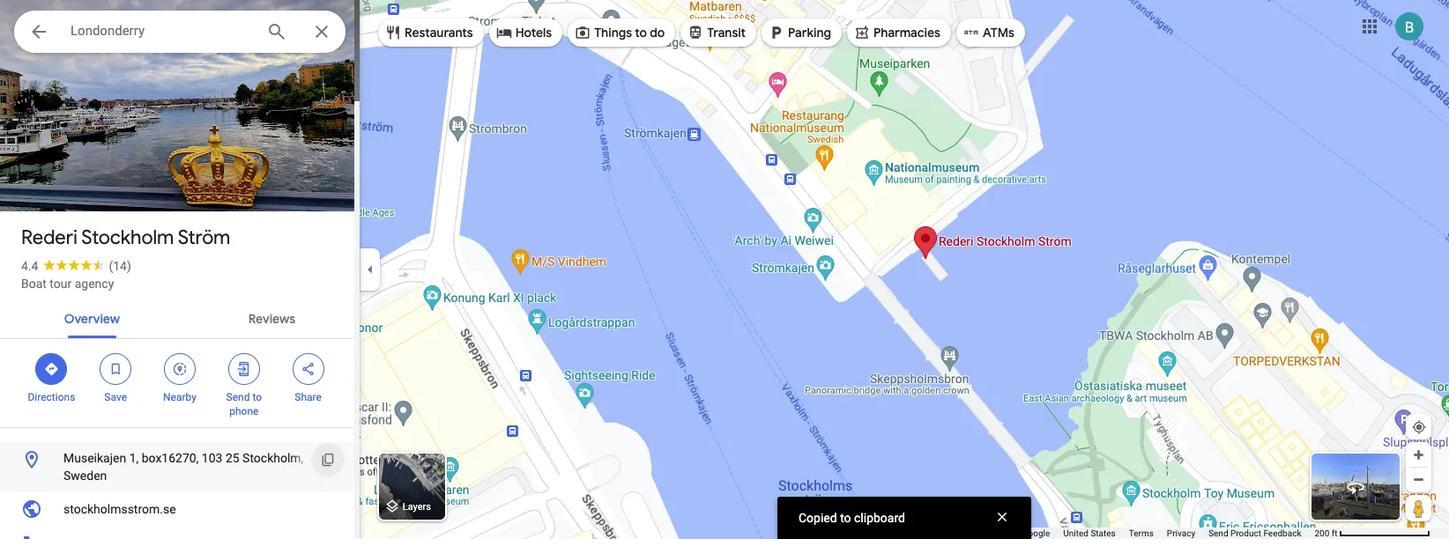 Task type: describe. For each thing, give the bounding box(es) containing it.

[[28, 19, 49, 44]]

tour
[[50, 277, 72, 291]]

map data ©2023 google
[[954, 529, 1050, 539]]

street view image
[[1345, 477, 1366, 498]]

save
[[104, 391, 127, 404]]

agency
[[75, 277, 114, 291]]

ft
[[1332, 529, 1338, 539]]

terms
[[1129, 529, 1154, 539]]

none field inside the londonderry field
[[71, 20, 252, 41]]

data
[[974, 529, 991, 539]]

privacy button
[[1167, 528, 1195, 539]]

nearby
[[163, 391, 196, 404]]

transit button
[[681, 11, 756, 54]]

hotels
[[515, 25, 552, 41]]

directions
[[28, 391, 75, 404]]

google
[[1022, 529, 1050, 539]]

stockholmsstrom.se link
[[0, 492, 360, 527]]

parking button
[[762, 11, 842, 54]]

transit
[[707, 25, 746, 41]]

parking
[[788, 25, 831, 41]]

send to phone
[[226, 391, 262, 418]]

show street view coverage image
[[1406, 495, 1431, 522]]

do
[[650, 25, 665, 41]]

share
[[295, 391, 322, 404]]

phone: +46 8 611 40 00 image
[[21, 534, 42, 539]]

boat tour agency
[[21, 277, 114, 291]]

show your location image
[[1411, 420, 1427, 435]]

zoom out image
[[1412, 473, 1425, 487]]

united states button
[[1063, 528, 1116, 539]]

©2023
[[993, 529, 1020, 539]]

feedback
[[1263, 529, 1301, 539]]

photos
[[64, 175, 108, 191]]

things to do button
[[568, 11, 675, 54]]

 button
[[14, 11, 63, 56]]

200 ft
[[1315, 529, 1338, 539]]

copied
[[799, 511, 837, 525]]

things to do
[[594, 25, 665, 41]]

rederi stockholm ström main content
[[0, 0, 360, 539]]

museikajen
[[63, 451, 126, 465]]

atms button
[[956, 11, 1025, 54]]

to for phone
[[252, 391, 262, 404]]

restaurants
[[405, 25, 473, 41]]

phone
[[229, 405, 259, 418]]

copy address image
[[320, 452, 336, 468]]


[[44, 360, 59, 379]]

4.4
[[21, 259, 38, 273]]

26 photos button
[[13, 167, 115, 198]]

200
[[1315, 529, 1329, 539]]

museikajen 1, box16270, 103 25 stockholm, sweden
[[63, 451, 304, 483]]

states
[[1091, 529, 1116, 539]]

copied to clipboard alert
[[777, 497, 1031, 539]]


[[300, 360, 316, 379]]

reviews
[[248, 311, 295, 327]]

restaurants button
[[378, 11, 484, 54]]

clipboard
[[854, 511, 905, 525]]

Londonderry field
[[14, 11, 346, 53]]

collapse side panel image
[[361, 260, 380, 279]]


[[172, 360, 188, 379]]

reviews button
[[234, 296, 309, 338]]

1,
[[129, 451, 139, 465]]

sweden
[[63, 469, 107, 483]]

pharmacies button
[[847, 11, 951, 54]]



Task type: locate. For each thing, give the bounding box(es) containing it.
actions for rederi stockholm ström region
[[0, 339, 360, 427]]

14 reviews element
[[109, 259, 131, 273]]

2 horizontal spatial to
[[840, 511, 851, 525]]

footer containing map data ©2023 google
[[954, 528, 1315, 539]]

to right copied
[[840, 511, 851, 525]]

send
[[226, 391, 250, 404], [1209, 529, 1228, 539]]

stockholm
[[81, 226, 174, 250]]

box16270,
[[142, 451, 199, 465]]

0 vertical spatial send
[[226, 391, 250, 404]]

overview button
[[50, 296, 134, 338]]

stockholm,
[[242, 451, 304, 465]]

4.4 stars image
[[38, 259, 109, 271]]

product
[[1230, 529, 1261, 539]]

rederi stockholm ström
[[21, 226, 230, 250]]

united
[[1063, 529, 1089, 539]]

copied to clipboard
[[799, 511, 905, 525]]

terms button
[[1129, 528, 1154, 539]]

atms
[[983, 25, 1014, 41]]

boat
[[21, 277, 47, 291]]

103
[[202, 451, 223, 465]]

 search field
[[14, 11, 360, 56]]


[[236, 360, 252, 379]]

information for rederi stockholm ström region
[[0, 439, 360, 539]]

0 horizontal spatial to
[[252, 391, 262, 404]]

map
[[954, 529, 972, 539]]

send left product in the right of the page
[[1209, 529, 1228, 539]]

1 vertical spatial to
[[252, 391, 262, 404]]

200 ft button
[[1315, 529, 1431, 539]]

tab list containing overview
[[0, 296, 360, 338]]

1 horizontal spatial to
[[635, 25, 647, 41]]

photo of rederi stockholm ström image
[[0, 0, 360, 241]]

send inside button
[[1209, 529, 1228, 539]]

send for send product feedback
[[1209, 529, 1228, 539]]

layers
[[403, 502, 431, 513]]

hotels button
[[489, 11, 562, 54]]

overview
[[64, 311, 120, 327]]

to left the "do"
[[635, 25, 647, 41]]

1 vertical spatial send
[[1209, 529, 1228, 539]]

united states
[[1063, 529, 1116, 539]]

2 vertical spatial to
[[840, 511, 851, 525]]

stockholmsstrom.se
[[63, 502, 176, 517]]

ström
[[178, 226, 230, 250]]

send for send to phone
[[226, 391, 250, 404]]

to inside 'alert'
[[840, 511, 851, 525]]

tab list
[[0, 296, 360, 338]]

zoom in image
[[1412, 449, 1425, 462]]

0 vertical spatial to
[[635, 25, 647, 41]]

museikajen 1, box16270, 103 25 stockholm, sweden button
[[0, 442, 360, 492]]

footer inside "google maps" element
[[954, 528, 1315, 539]]

to for clipboard
[[840, 511, 851, 525]]

send up the phone
[[226, 391, 250, 404]]

things
[[594, 25, 632, 41]]

1 horizontal spatial send
[[1209, 529, 1228, 539]]

to inside send to phone
[[252, 391, 262, 404]]


[[108, 360, 124, 379]]

send product feedback button
[[1209, 528, 1301, 539]]

26
[[45, 175, 61, 191]]

privacy
[[1167, 529, 1195, 539]]

footer
[[954, 528, 1315, 539]]

26 photos
[[45, 175, 108, 191]]

0 horizontal spatial send
[[226, 391, 250, 404]]

to
[[635, 25, 647, 41], [252, 391, 262, 404], [840, 511, 851, 525]]

None field
[[71, 20, 252, 41]]

to up the phone
[[252, 391, 262, 404]]

(14)
[[109, 259, 131, 273]]

google maps element
[[0, 0, 1449, 539]]

pharmacies
[[873, 25, 940, 41]]

25
[[226, 451, 239, 465]]

rederi
[[21, 226, 77, 250]]

to inside button
[[635, 25, 647, 41]]

send product feedback
[[1209, 529, 1301, 539]]

tab list inside "google maps" element
[[0, 296, 360, 338]]

to for do
[[635, 25, 647, 41]]

send inside send to phone
[[226, 391, 250, 404]]

boat tour agency button
[[21, 275, 114, 293]]



Task type: vqa. For each thing, say whether or not it's contained in the screenshot.


